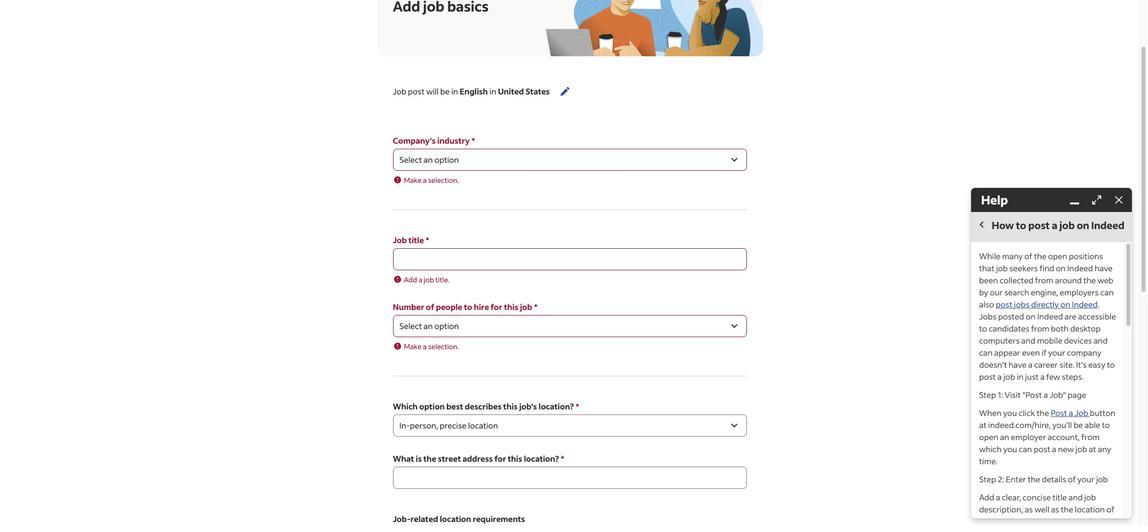 Task type: describe. For each thing, give the bounding box(es) containing it.
from inside . jobs posted on indeed are accessible to candidates from both desktop computers and mobile devices and can appear even if your company doesn't have a career site. it's easy to post a job in just a few steps.
[[1032, 323, 1050, 334]]

in-person, precise location button
[[393, 415, 747, 437]]

site.
[[1060, 360, 1075, 370]]

desktop
[[1071, 323, 1101, 334]]

job-related location requirements
[[393, 514, 525, 525]]

time.
[[980, 456, 998, 467]]

search
[[1005, 287, 1030, 298]]

this for location?
[[508, 454, 523, 464]]

how to post a job on indeed button
[[976, 216, 1129, 238]]

page
[[1068, 390, 1087, 400]]

1 as from the left
[[1025, 504, 1034, 515]]

you inside add a clear, concise title and job description, as well as the location of your job. the job details you provi
[[1069, 517, 1083, 527]]

job inside the while many of the open positions that job seekers find on indeed have been collected from around the web by our search engine, employers can also
[[997, 263, 1008, 274]]

devices
[[1065, 335, 1093, 346]]

hire
[[474, 302, 489, 312]]

how
[[992, 219, 1015, 232]]

job's
[[520, 401, 537, 412]]

job title *
[[393, 235, 429, 245]]

our
[[990, 287, 1003, 298]]

. jobs posted on indeed are accessible to candidates from both desktop computers and mobile devices and can appear even if your company doesn't have a career site. it's easy to post a job in just a few steps.
[[980, 299, 1117, 382]]

just
[[1026, 372, 1039, 382]]

be inside button at indeed.com/hire, you'll be able to open an employer account, from which you can post a new job at any time.
[[1074, 420, 1084, 431]]

2:
[[998, 474, 1005, 485]]

of inside the while many of the open positions that job seekers find on indeed have been collected from around the web by our search engine, employers can also
[[1025, 251, 1033, 262]]

appear
[[995, 348, 1021, 358]]

doesn't
[[980, 360, 1008, 370]]

while many of the open positions that job seekers find on indeed have been collected from around the web by our search engine, employers can also
[[980, 251, 1114, 310]]

when
[[980, 408, 1002, 418]]

enter
[[1006, 474, 1027, 485]]

requirements
[[473, 514, 525, 525]]

able
[[1085, 420, 1101, 431]]

expand view image
[[1091, 194, 1104, 206]]

post
[[1051, 408, 1068, 418]]

company's
[[393, 135, 436, 146]]

a down company's industry *
[[423, 176, 427, 185]]

indeed.com/hire,
[[989, 420, 1051, 431]]

computers
[[980, 335, 1020, 346]]

to inside "button"
[[1017, 219, 1027, 232]]

number
[[393, 302, 425, 312]]

even
[[1023, 348, 1041, 358]]

in-
[[400, 420, 410, 431]]

indeed inside "button"
[[1092, 219, 1125, 232]]

can inside button at indeed.com/hire, you'll be able to open an employer account, from which you can post a new job at any time.
[[1019, 444, 1033, 455]]

make for company's
[[404, 176, 422, 185]]

visit
[[1005, 390, 1021, 400]]

which option best describes this job's location? *
[[393, 401, 579, 412]]

what
[[393, 454, 414, 464]]

the right click
[[1037, 408, 1050, 418]]

option
[[420, 401, 445, 412]]

posted
[[999, 311, 1025, 322]]

can inside the while many of the open positions that job seekers find on indeed have been collected from around the web by our search engine, employers can also
[[1101, 287, 1114, 298]]

1 vertical spatial location?
[[524, 454, 559, 464]]

a inside "button"
[[1052, 219, 1058, 232]]

number of people to hire for this job *
[[393, 302, 538, 312]]

by
[[980, 287, 989, 298]]

indeed down employers
[[1073, 299, 1098, 310]]

related
[[411, 514, 438, 525]]

person,
[[410, 420, 438, 431]]

job inside . jobs posted on indeed are accessible to candidates from both desktop computers and mobile devices and can appear even if your company doesn't have a career site. it's easy to post a job in just a few steps.
[[1004, 372, 1016, 382]]

"post
[[1023, 390, 1043, 400]]

your inside add a clear, concise title and job description, as well as the location of your job. the job details you provi
[[980, 517, 997, 527]]

address
[[463, 454, 493, 464]]

steps.
[[1063, 372, 1085, 382]]

job-
[[393, 514, 411, 525]]

a right just
[[1041, 372, 1045, 382]]

details inside add a clear, concise title and job description, as well as the location of your job. the job details you provi
[[1043, 517, 1067, 527]]

that
[[980, 263, 995, 274]]

add a job title.
[[404, 275, 450, 285]]

a left job"
[[1044, 390, 1049, 400]]

0 vertical spatial location?
[[539, 401, 574, 412]]

make a selection. for industry
[[404, 176, 459, 185]]

many
[[1003, 251, 1024, 262]]

error image for number of people to hire for this job
[[393, 342, 402, 351]]

jobs
[[980, 311, 997, 322]]

to inside button at indeed.com/hire, you'll be able to open an employer account, from which you can post a new job at any time.
[[1103, 420, 1111, 431]]

employer
[[1012, 432, 1047, 443]]

button at indeed.com/hire, you'll be able to open an employer account, from which you can post a new job at any time.
[[980, 408, 1116, 467]]

a right post
[[1069, 408, 1074, 418]]

english
[[460, 86, 488, 97]]

job right hire
[[520, 302, 533, 312]]

have inside the while many of the open positions that job seekers find on indeed have been collected from around the web by our search engine, employers can also
[[1095, 263, 1113, 274]]

selection. for industry
[[428, 176, 459, 185]]

1 horizontal spatial in
[[490, 86, 497, 97]]

step for step 1: visit "post a job" page
[[980, 390, 997, 400]]

job for job post will be in english in united states
[[393, 86, 407, 97]]

web
[[1098, 275, 1114, 286]]

job"
[[1050, 390, 1067, 400]]

this for job
[[504, 302, 519, 312]]

new
[[1059, 444, 1075, 455]]

title inside add a clear, concise title and job description, as well as the location of your job. the job details you provi
[[1053, 492, 1068, 503]]

make for number
[[404, 342, 422, 352]]

job for job title *
[[393, 235, 407, 245]]

post jobs directly on indeed link
[[996, 299, 1098, 310]]

error image for job title
[[393, 275, 402, 284]]

open inside button at indeed.com/hire, you'll be able to open an employer account, from which you can post a new job at any time.
[[980, 432, 999, 443]]

1 vertical spatial this
[[504, 401, 518, 412]]

are
[[1065, 311, 1077, 322]]

if
[[1042, 348, 1047, 358]]

selection. for of
[[428, 342, 459, 352]]

make a selection. for of
[[404, 342, 459, 352]]

company
[[1068, 348, 1102, 358]]

people
[[436, 302, 463, 312]]

concise
[[1023, 492, 1052, 503]]

1:
[[998, 390, 1004, 400]]

directly
[[1032, 299, 1060, 310]]

both
[[1052, 323, 1069, 334]]

job down well
[[1030, 517, 1041, 527]]

add for add a clear, concise title and job description, as well as the location of your job. the job details you provi
[[980, 492, 995, 503]]

post inside . jobs posted on indeed are accessible to candidates from both desktop computers and mobile devices and can appear even if your company doesn't have a career site. it's easy to post a job in just a few steps.
[[980, 372, 996, 382]]

button
[[1091, 408, 1116, 418]]

indeed inside the while many of the open positions that job seekers find on indeed have been collected from around the web by our search engine, employers can also
[[1068, 263, 1094, 274]]

engine,
[[1031, 287, 1059, 298]]

job post will be in english in united states
[[393, 86, 550, 97]]

any
[[1098, 444, 1112, 455]]

the right is
[[424, 454, 437, 464]]

in-person, precise location
[[400, 420, 498, 431]]

to down jobs at the right of the page
[[980, 323, 988, 334]]

a left title.
[[419, 275, 423, 285]]

on inside . jobs posted on indeed are accessible to candidates from both desktop computers and mobile devices and can appear even if your company doesn't have a career site. it's easy to post a job in just a few steps.
[[1026, 311, 1036, 322]]

well
[[1035, 504, 1050, 515]]

job down any
[[1097, 474, 1109, 485]]

the right enter
[[1028, 474, 1041, 485]]

mobile
[[1038, 335, 1063, 346]]

.
[[1098, 299, 1100, 310]]

the
[[1014, 517, 1028, 527]]

on inside the while many of the open positions that job seekers find on indeed have been collected from around the web by our search engine, employers can also
[[1057, 263, 1066, 274]]



Task type: locate. For each thing, give the bounding box(es) containing it.
a up find
[[1052, 219, 1058, 232]]

selection. down people
[[428, 342, 459, 352]]

which
[[980, 444, 1002, 455]]

2 vertical spatial from
[[1082, 432, 1100, 443]]

have up web
[[1095, 263, 1113, 274]]

a down doesn't
[[998, 372, 1002, 382]]

the up find
[[1035, 251, 1047, 262]]

on right find
[[1057, 263, 1066, 274]]

to left hire
[[464, 302, 473, 312]]

can down web
[[1101, 287, 1114, 298]]

0 horizontal spatial be
[[441, 86, 450, 97]]

1 vertical spatial details
[[1043, 517, 1067, 527]]

0 vertical spatial can
[[1101, 287, 1114, 298]]

to down button
[[1103, 420, 1111, 431]]

1 vertical spatial you
[[1004, 444, 1018, 455]]

2 vertical spatial can
[[1019, 444, 1033, 455]]

company's industry *
[[393, 135, 475, 146]]

None field
[[393, 248, 747, 271], [393, 467, 747, 489], [393, 248, 747, 271], [393, 467, 747, 489]]

when you click the post a job
[[980, 408, 1091, 418]]

a inside button at indeed.com/hire, you'll be able to open an employer account, from which you can post a new job at any time.
[[1053, 444, 1057, 455]]

your
[[1049, 348, 1066, 358], [1078, 474, 1095, 485], [980, 517, 997, 527]]

1 horizontal spatial at
[[1089, 444, 1097, 455]]

open up find
[[1049, 251, 1068, 262]]

and up the even
[[1022, 335, 1036, 346]]

0 horizontal spatial as
[[1025, 504, 1034, 515]]

it's
[[1077, 360, 1087, 370]]

1 horizontal spatial open
[[1049, 251, 1068, 262]]

and down step 2: enter the details of your job
[[1069, 492, 1083, 503]]

location? down in-person, precise location dropdown button in the bottom of the page
[[524, 454, 559, 464]]

error image left add a job title.
[[393, 275, 402, 284]]

you'll
[[1053, 420, 1073, 431]]

employers
[[1060, 287, 1099, 298]]

your inside . jobs posted on indeed are accessible to candidates from both desktop computers and mobile devices and can appear even if your company doesn't have a career site. it's easy to post a job in just a few steps.
[[1049, 348, 1066, 358]]

add a clear, concise title and job description, as well as the location of your job. the job details you provi
[[980, 492, 1116, 527]]

0 vertical spatial add
[[404, 275, 417, 285]]

location inside dropdown button
[[468, 420, 498, 431]]

*
[[472, 135, 475, 146], [426, 235, 429, 245], [535, 302, 538, 312], [576, 401, 579, 412], [561, 454, 565, 464]]

from inside button at indeed.com/hire, you'll be able to open an employer account, from which you can post a new job at any time.
[[1082, 432, 1100, 443]]

step 1: visit "post a job" page
[[980, 390, 1087, 400]]

for for hire
[[491, 302, 503, 312]]

a
[[423, 176, 427, 185], [1052, 219, 1058, 232], [419, 275, 423, 285], [423, 342, 427, 352], [1029, 360, 1033, 370], [998, 372, 1002, 382], [1041, 372, 1045, 382], [1044, 390, 1049, 400], [1069, 408, 1074, 418], [1053, 444, 1057, 455], [997, 492, 1001, 503]]

united
[[498, 86, 524, 97]]

from up mobile
[[1032, 323, 1050, 334]]

0 horizontal spatial and
[[1022, 335, 1036, 346]]

click
[[1019, 408, 1036, 418]]

jobs
[[1015, 299, 1030, 310]]

0 vertical spatial details
[[1042, 474, 1067, 485]]

you inside button at indeed.com/hire, you'll be able to open an employer account, from which you can post a new job at any time.
[[1004, 444, 1018, 455]]

0 vertical spatial make
[[404, 176, 422, 185]]

indeed inside . jobs posted on indeed are accessible to candidates from both desktop computers and mobile devices and can appear even if your company doesn't have a career site. it's easy to post a job in just a few steps.
[[1038, 311, 1064, 322]]

step for step 2: enter the details of your job
[[980, 474, 997, 485]]

location inside add a clear, concise title and job description, as well as the location of your job. the job details you provi
[[1076, 504, 1106, 515]]

1 selection. from the top
[[428, 176, 459, 185]]

post a job link
[[1051, 408, 1091, 418]]

while
[[980, 251, 1001, 262]]

in left english
[[452, 86, 458, 97]]

accessible
[[1079, 311, 1117, 322]]

a up description,
[[997, 492, 1001, 503]]

0 vertical spatial job
[[393, 86, 407, 97]]

for for address
[[495, 454, 507, 464]]

on
[[1077, 219, 1090, 232], [1057, 263, 1066, 274], [1061, 299, 1071, 310], [1026, 311, 1036, 322]]

at
[[980, 420, 987, 431], [1089, 444, 1097, 455]]

make down company's
[[404, 176, 422, 185]]

be
[[441, 86, 450, 97], [1074, 420, 1084, 431]]

post up the posted
[[996, 299, 1013, 310]]

job inside button at indeed.com/hire, you'll be able to open an employer account, from which you can post a new job at any time.
[[1076, 444, 1088, 455]]

positions
[[1070, 251, 1104, 262]]

3 error image from the top
[[393, 342, 402, 351]]

the left web
[[1084, 275, 1097, 286]]

0 vertical spatial open
[[1049, 251, 1068, 262]]

precise
[[440, 420, 467, 431]]

on down "minimize" image
[[1077, 219, 1090, 232]]

job right new
[[1076, 444, 1088, 455]]

job up add a job title.
[[393, 235, 407, 245]]

the inside add a clear, concise title and job description, as well as the location of your job. the job details you provi
[[1061, 504, 1074, 515]]

which
[[393, 401, 418, 412]]

add for add a job title.
[[404, 275, 417, 285]]

the right well
[[1061, 504, 1074, 515]]

job left will
[[393, 86, 407, 97]]

be left able
[[1074, 420, 1084, 431]]

0 vertical spatial error image
[[393, 176, 402, 185]]

for right hire
[[491, 302, 503, 312]]

1 step from the top
[[980, 390, 997, 400]]

have inside . jobs posted on indeed are accessible to candidates from both desktop computers and mobile devices and can appear even if your company doesn't have a career site. it's easy to post a job in just a few steps.
[[1009, 360, 1027, 370]]

0 vertical spatial for
[[491, 302, 503, 312]]

indeed down 'positions'
[[1068, 263, 1094, 274]]

1 vertical spatial be
[[1074, 420, 1084, 431]]

industry
[[438, 135, 470, 146]]

also
[[980, 299, 995, 310]]

2 horizontal spatial your
[[1078, 474, 1095, 485]]

job left title.
[[424, 275, 434, 285]]

have down appear
[[1009, 360, 1027, 370]]

1 horizontal spatial as
[[1052, 504, 1060, 515]]

selection.
[[428, 176, 459, 185], [428, 342, 459, 352]]

1 horizontal spatial add
[[980, 492, 995, 503]]

make
[[404, 176, 422, 185], [404, 342, 422, 352]]

close image
[[1114, 194, 1126, 206]]

0 horizontal spatial title
[[409, 235, 424, 245]]

an
[[1001, 432, 1010, 443]]

post jobs directly on indeed
[[996, 299, 1098, 310]]

few
[[1047, 372, 1061, 382]]

job down step 2: enter the details of your job
[[1085, 492, 1097, 503]]

selection. down company's industry *
[[428, 176, 459, 185]]

a down "number"
[[423, 342, 427, 352]]

on inside "how to post a job on indeed" "button"
[[1077, 219, 1090, 232]]

add inside add a clear, concise title and job description, as well as the location of your job. the job details you provi
[[980, 492, 995, 503]]

1 vertical spatial title
[[1053, 492, 1068, 503]]

1 make a selection. from the top
[[404, 176, 459, 185]]

be right will
[[441, 86, 450, 97]]

from inside the while many of the open positions that job seekers find on indeed have been collected from around the web by our search engine, employers can also
[[1036, 275, 1054, 286]]

from down able
[[1082, 432, 1100, 443]]

for right address
[[495, 454, 507, 464]]

job up able
[[1075, 408, 1089, 418]]

make down "number"
[[404, 342, 422, 352]]

can
[[1101, 287, 1114, 298], [980, 348, 993, 358], [1019, 444, 1033, 455]]

1 vertical spatial add
[[980, 492, 995, 503]]

details up concise at the right bottom of the page
[[1042, 474, 1067, 485]]

1 vertical spatial error image
[[393, 275, 402, 284]]

seekers
[[1010, 263, 1039, 274]]

this left job's at the bottom
[[504, 401, 518, 412]]

1 vertical spatial have
[[1009, 360, 1027, 370]]

open up the which
[[980, 432, 999, 443]]

make a selection. down company's industry *
[[404, 176, 459, 185]]

post right how
[[1029, 219, 1050, 232]]

a down the even
[[1029, 360, 1033, 370]]

0 vertical spatial your
[[1049, 348, 1066, 358]]

to
[[1017, 219, 1027, 232], [464, 302, 473, 312], [980, 323, 988, 334], [1108, 360, 1116, 370], [1103, 420, 1111, 431]]

0 horizontal spatial have
[[1009, 360, 1027, 370]]

1 vertical spatial from
[[1032, 323, 1050, 334]]

at left any
[[1089, 444, 1097, 455]]

this right address
[[508, 454, 523, 464]]

as right well
[[1052, 504, 1060, 515]]

0 vertical spatial at
[[980, 420, 987, 431]]

on down jobs
[[1026, 311, 1036, 322]]

and inside add a clear, concise title and job description, as well as the location of your job. the job details you provi
[[1069, 492, 1083, 503]]

error image down company's
[[393, 176, 402, 185]]

collected
[[1000, 275, 1034, 286]]

title up add a job title.
[[409, 235, 424, 245]]

your down account,
[[1078, 474, 1095, 485]]

for
[[491, 302, 503, 312], [495, 454, 507, 464]]

add
[[404, 275, 417, 285], [980, 492, 995, 503]]

1 horizontal spatial can
[[1019, 444, 1033, 455]]

location right well
[[1076, 504, 1106, 515]]

job down "minimize" image
[[1060, 219, 1075, 232]]

minimize image
[[1069, 194, 1081, 206]]

2 as from the left
[[1052, 504, 1060, 515]]

candidates
[[989, 323, 1030, 334]]

help
[[982, 192, 1009, 208]]

how to post a job on indeed
[[992, 219, 1125, 232]]

1 make from the top
[[404, 176, 422, 185]]

job
[[393, 86, 407, 97], [393, 235, 407, 245], [1075, 408, 1089, 418]]

2 make a selection. from the top
[[404, 342, 459, 352]]

1 vertical spatial make
[[404, 342, 422, 352]]

job.
[[999, 517, 1012, 527]]

from up engine,
[[1036, 275, 1054, 286]]

location down describes
[[468, 420, 498, 431]]

0 vertical spatial have
[[1095, 263, 1113, 274]]

0 vertical spatial step
[[980, 390, 997, 400]]

0 horizontal spatial at
[[980, 420, 987, 431]]

can inside . jobs posted on indeed are accessible to candidates from both desktop computers and mobile devices and can appear even if your company doesn't have a career site. it's easy to post a job in just a few steps.
[[980, 348, 993, 358]]

title right concise at the right bottom of the page
[[1053, 492, 1068, 503]]

1 vertical spatial your
[[1078, 474, 1095, 485]]

step 2: enter the details of your job
[[980, 474, 1109, 485]]

2 horizontal spatial and
[[1094, 335, 1108, 346]]

0 vertical spatial selection.
[[428, 176, 459, 185]]

this right hire
[[504, 302, 519, 312]]

make a selection. down people
[[404, 342, 459, 352]]

will
[[426, 86, 439, 97]]

2 vertical spatial you
[[1069, 517, 1083, 527]]

2 horizontal spatial in
[[1017, 372, 1024, 382]]

0 vertical spatial from
[[1036, 275, 1054, 286]]

1 horizontal spatial be
[[1074, 420, 1084, 431]]

0 horizontal spatial can
[[980, 348, 993, 358]]

and down desktop
[[1094, 335, 1108, 346]]

post down the employer on the right bottom
[[1034, 444, 1051, 455]]

add up "number"
[[404, 275, 417, 285]]

open
[[1049, 251, 1068, 262], [980, 432, 999, 443]]

1 error image from the top
[[393, 176, 402, 185]]

2 horizontal spatial can
[[1101, 287, 1114, 298]]

job post language or country image
[[559, 86, 571, 98]]

error image down "number"
[[393, 342, 402, 351]]

0 horizontal spatial in
[[452, 86, 458, 97]]

1 horizontal spatial title
[[1053, 492, 1068, 503]]

1 vertical spatial open
[[980, 432, 999, 443]]

this
[[504, 302, 519, 312], [504, 401, 518, 412], [508, 454, 523, 464]]

job right that
[[997, 263, 1008, 274]]

around
[[1056, 275, 1083, 286]]

can up doesn't
[[980, 348, 993, 358]]

post left will
[[408, 86, 425, 97]]

your left job.
[[980, 517, 997, 527]]

in left united at the top left
[[490, 86, 497, 97]]

2 vertical spatial error image
[[393, 342, 402, 351]]

a left new
[[1053, 444, 1057, 455]]

1 vertical spatial job
[[393, 235, 407, 245]]

0 vertical spatial this
[[504, 302, 519, 312]]

1 horizontal spatial have
[[1095, 263, 1113, 274]]

0 vertical spatial you
[[1004, 408, 1018, 418]]

1 vertical spatial step
[[980, 474, 997, 485]]

in inside . jobs posted on indeed are accessible to candidates from both desktop computers and mobile devices and can appear even if your company doesn't have a career site. it's easy to post a job in just a few steps.
[[1017, 372, 1024, 382]]

1 horizontal spatial and
[[1069, 492, 1083, 503]]

open inside the while many of the open positions that job seekers find on indeed have been collected from around the web by our search engine, employers can also
[[1049, 251, 1068, 262]]

a inside add a clear, concise title and job description, as well as the location of your job. the job details you provi
[[997, 492, 1001, 503]]

from
[[1036, 275, 1054, 286], [1032, 323, 1050, 334], [1082, 432, 1100, 443]]

your right if
[[1049, 348, 1066, 358]]

post inside "button"
[[1029, 219, 1050, 232]]

to right easy
[[1108, 360, 1116, 370]]

1 vertical spatial at
[[1089, 444, 1097, 455]]

can down the employer on the right bottom
[[1019, 444, 1033, 455]]

2 vertical spatial your
[[980, 517, 997, 527]]

job inside "button"
[[1060, 219, 1075, 232]]

2 selection. from the top
[[428, 342, 459, 352]]

step left '2:'
[[980, 474, 997, 485]]

describes
[[465, 401, 502, 412]]

details down well
[[1043, 517, 1067, 527]]

of inside add a clear, concise title and job description, as well as the location of your job. the job details you provi
[[1107, 504, 1115, 515]]

0 horizontal spatial your
[[980, 517, 997, 527]]

1 horizontal spatial your
[[1049, 348, 1066, 358]]

error image
[[393, 176, 402, 185], [393, 275, 402, 284], [393, 342, 402, 351]]

0 horizontal spatial add
[[404, 275, 417, 285]]

step
[[980, 390, 997, 400], [980, 474, 997, 485]]

1 vertical spatial selection.
[[428, 342, 459, 352]]

on up are at the bottom
[[1061, 299, 1071, 310]]

1 vertical spatial for
[[495, 454, 507, 464]]

1 vertical spatial can
[[980, 348, 993, 358]]

in left just
[[1017, 372, 1024, 382]]

0 vertical spatial be
[[441, 86, 450, 97]]

as left well
[[1025, 504, 1034, 515]]

states
[[526, 86, 550, 97]]

and
[[1022, 335, 1036, 346], [1094, 335, 1108, 346], [1069, 492, 1083, 503]]

step left 1:
[[980, 390, 997, 400]]

0 vertical spatial make a selection.
[[404, 176, 459, 185]]

2 step from the top
[[980, 474, 997, 485]]

post down doesn't
[[980, 372, 996, 382]]

indeed down close image
[[1092, 219, 1125, 232]]

add up description,
[[980, 492, 995, 503]]

location? up in-person, precise location dropdown button in the bottom of the page
[[539, 401, 574, 412]]

at down when
[[980, 420, 987, 431]]

job up visit
[[1004, 372, 1016, 382]]

been
[[980, 275, 999, 286]]

street
[[438, 454, 461, 464]]

location
[[468, 420, 498, 431], [1076, 504, 1106, 515], [440, 514, 471, 525]]

title.
[[436, 275, 450, 285]]

0 vertical spatial title
[[409, 235, 424, 245]]

1 vertical spatial make a selection.
[[404, 342, 459, 352]]

to right how
[[1017, 219, 1027, 232]]

location right related
[[440, 514, 471, 525]]

indeed down post jobs directly on indeed link
[[1038, 311, 1064, 322]]

0 horizontal spatial open
[[980, 432, 999, 443]]

2 vertical spatial job
[[1075, 408, 1089, 418]]

2 error image from the top
[[393, 275, 402, 284]]

2 vertical spatial this
[[508, 454, 523, 464]]

career
[[1035, 360, 1059, 370]]

post inside button at indeed.com/hire, you'll be able to open an employer account, from which you can post a new job at any time.
[[1034, 444, 1051, 455]]

find
[[1040, 263, 1055, 274]]

is
[[416, 454, 422, 464]]

2 make from the top
[[404, 342, 422, 352]]



Task type: vqa. For each thing, say whether or not it's contained in the screenshot.
THE INDEED within the The "While Many Of The Open Positions That Job Seekers Find On Indeed Have Been Collected From Around The Web By Our Search Engine, Employers Can Also"
yes



